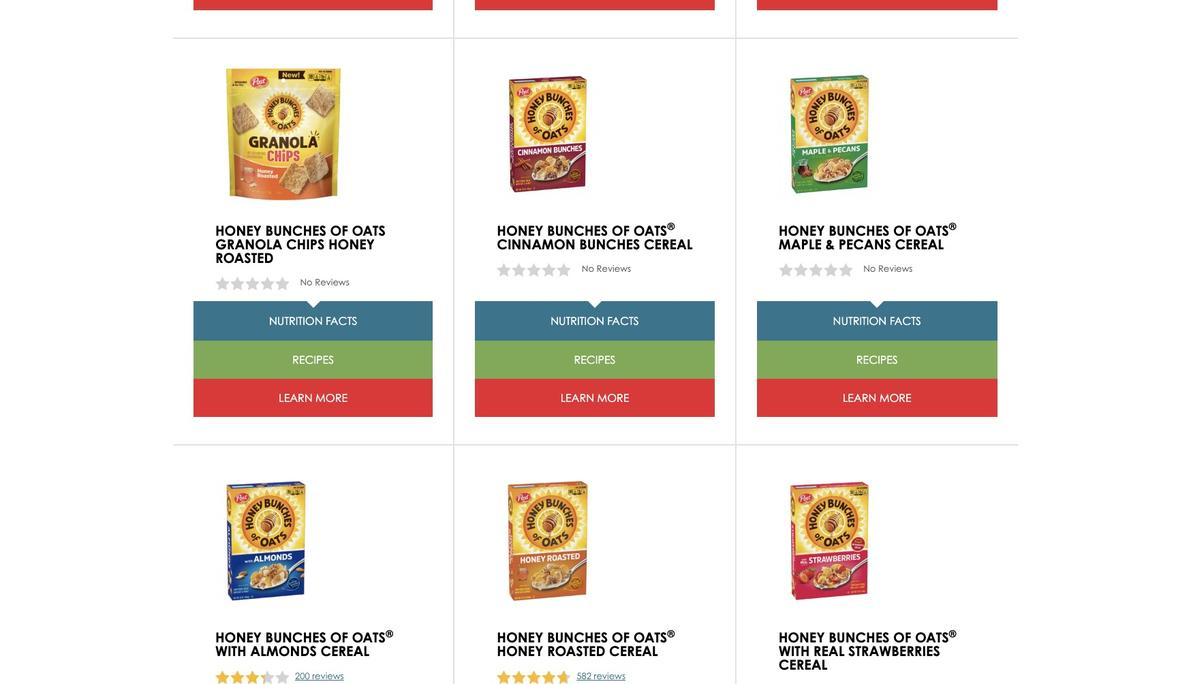 Task type: vqa. For each thing, say whether or not it's contained in the screenshot.
easy-
no



Task type: describe. For each thing, give the bounding box(es) containing it.
cereal inside "honey bunches of oats ® maple & pecans cereal"
[[896, 236, 944, 253]]

1 facts from the left
[[326, 314, 358, 328]]

® for with real strawberries cereal
[[949, 628, 957, 641]]

pecans
[[839, 236, 892, 253]]

facts for maple
[[890, 314, 922, 328]]

of for honey
[[330, 222, 348, 239]]

&
[[826, 236, 835, 253]]

bunches for honey bunches of oats ® honey roasted cereal
[[547, 629, 608, 647]]

rated 0.0 out of 5 stars image for maple
[[779, 262, 854, 277]]

1 recipes from the left
[[293, 353, 334, 367]]

582 reviews link
[[577, 670, 626, 683]]

of for roasted
[[612, 629, 630, 647]]

bunches for honey bunches of oats ® with real strawberries cereal
[[829, 629, 890, 647]]

honey for honey bunches of oats ® maple & pecans cereal
[[779, 222, 825, 239]]

200 reviews button
[[215, 669, 344, 684]]

no reviews button for &
[[779, 262, 918, 277]]

bunches for honey bunches of oats ® maple & pecans cereal
[[829, 222, 890, 239]]

oats for honey bunches of oats ® with real strawberries cereal
[[916, 629, 949, 647]]

almonds
[[250, 643, 317, 660]]

reviews inside 582 reviews link
[[594, 671, 626, 682]]

honey for honey bunches of oats ® with real strawberries cereal
[[779, 629, 825, 647]]

honey bunches of oats with almonds image
[[215, 473, 317, 610]]

200 reviews link
[[295, 670, 344, 683]]

learn more for cinnamon
[[561, 392, 630, 405]]

rated 3.2 out of 5 stars image
[[215, 669, 290, 684]]

learn for cinnamon bunches cereal
[[561, 392, 595, 405]]

honey bunches of oats granola chips honey roasted
[[215, 222, 386, 266]]

oats for honey bunches of oats ® honey roasted cereal
[[634, 629, 668, 647]]

honey for honey bunches of oats ® honey roasted cereal
[[497, 629, 544, 647]]

nutrition facts for cinnamon
[[551, 314, 639, 328]]

bunches for honey bunches of oats ® cinnamon bunches cereal
[[547, 222, 608, 239]]

honey bunches of oats honey roasted granola chips image
[[215, 66, 352, 202]]

more for cinnamon
[[598, 392, 630, 405]]

learn more for maple
[[843, 392, 912, 405]]

0 horizontal spatial rated 0.0 out of 5 stars image
[[215, 275, 290, 291]]

® for honey roasted cereal
[[668, 628, 675, 641]]

200 reviews
[[295, 671, 344, 682]]

honey bunches of oats ® honey roasted cereal
[[497, 628, 675, 660]]

more for maple
[[880, 392, 912, 405]]

honey for honey bunches of oats ® with almonds cereal
[[215, 629, 262, 647]]

learn more link for maple
[[757, 379, 998, 417]]

® for maple & pecans cereal
[[949, 220, 957, 233]]

582 reviews button
[[497, 669, 639, 685]]

cereal for with almonds cereal
[[321, 643, 370, 660]]

recipes link for cinnamon
[[475, 341, 715, 379]]

cereal inside honey bunches of oats ® with real strawberries cereal
[[779, 657, 828, 674]]

1 learn more link from the left
[[194, 379, 433, 417]]

maple
[[779, 236, 822, 253]]

no for &
[[864, 263, 876, 274]]

cereal for cinnamon bunches cereal
[[644, 236, 693, 253]]

582
[[577, 671, 592, 682]]

no reviews for cereal
[[582, 263, 631, 274]]

facts for cinnamon
[[608, 314, 639, 328]]

honey bunches of oats ® cinnamon bunches cereal
[[497, 220, 693, 253]]

honey bunches of oats ® with almonds cereal
[[215, 628, 393, 660]]

oats for honey bunches of oats granola chips honey roasted
[[352, 222, 386, 239]]

of for almonds
[[330, 629, 348, 647]]

nutrition facts for maple
[[834, 314, 922, 328]]

1 learn from the left
[[279, 392, 313, 405]]

roasted inside honey bunches of oats granola chips honey roasted
[[215, 249, 274, 266]]

with for with real strawberries cereal
[[779, 643, 810, 660]]

no reviews button for bunches
[[497, 262, 636, 277]]

learn for maple & pecans cereal
[[843, 392, 877, 405]]

honey bunches of oats honey roasted image
[[497, 473, 599, 610]]

cereal for honey roasted cereal
[[610, 643, 658, 660]]



Task type: locate. For each thing, give the bounding box(es) containing it.
2 horizontal spatial recipes
[[857, 353, 898, 367]]

learn
[[279, 392, 313, 405], [561, 392, 595, 405], [843, 392, 877, 405]]

no down pecans
[[864, 263, 876, 274]]

learn more link
[[194, 379, 433, 417], [475, 379, 715, 417], [757, 379, 998, 417]]

no for bunches
[[582, 263, 595, 274]]

honey bunches of oats ® with real strawberries cereal
[[779, 628, 957, 674]]

2 recipes from the left
[[574, 353, 616, 367]]

2 more from the left
[[598, 392, 630, 405]]

with left real at the right of page
[[779, 643, 810, 660]]

0 horizontal spatial learn more
[[279, 392, 348, 405]]

cereal inside "honey bunches of oats ® with almonds cereal"
[[321, 643, 370, 660]]

no reviews
[[582, 263, 631, 274], [864, 263, 913, 274], [300, 277, 350, 288]]

2 with from the left
[[779, 643, 810, 660]]

oats inside honey bunches of oats ® with real strawberries cereal
[[916, 629, 949, 647]]

learn more
[[279, 392, 348, 405], [561, 392, 630, 405], [843, 392, 912, 405]]

roasted
[[215, 249, 274, 266], [547, 643, 606, 660]]

bunches inside honey bunches of oats granola chips honey roasted
[[266, 222, 326, 239]]

1 horizontal spatial nutrition facts
[[551, 314, 639, 328]]

recipes
[[293, 353, 334, 367], [574, 353, 616, 367], [857, 353, 898, 367]]

oats inside honey bunches of oats ® honey roasted cereal
[[634, 629, 668, 647]]

honey for honey bunches of oats granola chips honey roasted
[[215, 222, 262, 239]]

1 horizontal spatial no reviews
[[582, 263, 631, 274]]

rated 4.7 out of 5 stars image
[[497, 669, 572, 684]]

2 recipes link from the left
[[475, 341, 715, 379]]

reviews right 200
[[312, 671, 344, 682]]

facts
[[326, 314, 358, 328], [608, 314, 639, 328], [890, 314, 922, 328]]

rated 0.0 out of 5 stars image down cinnamon
[[497, 262, 572, 277]]

honey bunches of oats cinnamon bunches cereal image
[[497, 66, 599, 202]]

reviews down the chips
[[315, 277, 350, 288]]

oats inside honey bunches of oats ® cinnamon bunches cereal
[[634, 222, 668, 239]]

1 vertical spatial roasted
[[547, 643, 606, 660]]

roasted up 582
[[547, 643, 606, 660]]

0 horizontal spatial nutrition facts button
[[194, 302, 433, 341]]

1 horizontal spatial recipes link
[[475, 341, 715, 379]]

cereal inside honey bunches of oats ® cinnamon bunches cereal
[[644, 236, 693, 253]]

chips
[[286, 236, 325, 253]]

1 horizontal spatial more
[[598, 392, 630, 405]]

real
[[814, 643, 845, 660]]

learn more link for cinnamon
[[475, 379, 715, 417]]

honey bunches of oats with real strawberries image
[[779, 473, 881, 610]]

582 reviews
[[577, 671, 626, 682]]

reviews for honey bunches of oats cinnamon bunches cereal image
[[597, 263, 631, 274]]

3 recipes link from the left
[[757, 341, 998, 379]]

reviews down honey bunches of oats ® cinnamon bunches cereal
[[597, 263, 631, 274]]

honey bunches of oats maple & pecans cereal image
[[779, 66, 881, 202]]

roasted inside honey bunches of oats ® honey roasted cereal
[[547, 643, 606, 660]]

3 more from the left
[[880, 392, 912, 405]]

2 horizontal spatial learn
[[843, 392, 877, 405]]

2 horizontal spatial learn more link
[[757, 379, 998, 417]]

0 horizontal spatial with
[[215, 643, 247, 660]]

2 nutrition facts button from the left
[[475, 302, 715, 341]]

0 horizontal spatial no
[[300, 277, 313, 288]]

2 nutrition facts from the left
[[551, 314, 639, 328]]

with inside honey bunches of oats ® with real strawberries cereal
[[779, 643, 810, 660]]

reviews down pecans
[[879, 263, 913, 274]]

of inside honey bunches of oats ® with real strawberries cereal
[[894, 629, 912, 647]]

recipes for maple
[[857, 353, 898, 367]]

1 more from the left
[[316, 392, 348, 405]]

reviews
[[597, 263, 631, 274], [879, 263, 913, 274], [315, 277, 350, 288], [312, 671, 344, 682], [594, 671, 626, 682]]

0 vertical spatial roasted
[[215, 249, 274, 266]]

oats inside "honey bunches of oats ® maple & pecans cereal"
[[916, 222, 949, 239]]

roasted left the chips
[[215, 249, 274, 266]]

® for cinnamon bunches cereal
[[668, 220, 675, 233]]

bunches inside "honey bunches of oats ® maple & pecans cereal"
[[829, 222, 890, 239]]

bunches inside honey bunches of oats ® with real strawberries cereal
[[829, 629, 890, 647]]

honey inside honey bunches of oats ® with real strawberries cereal
[[779, 629, 825, 647]]

2 horizontal spatial nutrition facts button
[[757, 302, 998, 341]]

2 learn more link from the left
[[475, 379, 715, 417]]

0 horizontal spatial nutrition
[[269, 314, 323, 328]]

rated 0.0 out of 5 stars image for cinnamon
[[497, 262, 572, 277]]

honey inside "honey bunches of oats ® with almonds cereal"
[[215, 629, 262, 647]]

2 learn from the left
[[561, 392, 595, 405]]

® inside honey bunches of oats ® cinnamon bunches cereal
[[668, 220, 675, 233]]

3 learn more link from the left
[[757, 379, 998, 417]]

cereal inside honey bunches of oats ® honey roasted cereal
[[610, 643, 658, 660]]

0 horizontal spatial nutrition facts
[[269, 314, 358, 328]]

no reviews for pecans
[[864, 263, 913, 274]]

nutrition facts button
[[194, 302, 433, 341], [475, 302, 715, 341], [757, 302, 998, 341]]

2 horizontal spatial recipes link
[[757, 341, 998, 379]]

bunches inside honey bunches of oats ® honey roasted cereal
[[547, 629, 608, 647]]

no reviews button
[[497, 262, 636, 277], [779, 262, 918, 277], [215, 275, 355, 291]]

1 horizontal spatial roasted
[[547, 643, 606, 660]]

2 horizontal spatial more
[[880, 392, 912, 405]]

nutrition facts button for maple & pecans cereal
[[757, 302, 998, 341]]

honey inside honey bunches of oats ® cinnamon bunches cereal
[[497, 222, 544, 239]]

®
[[668, 220, 675, 233], [949, 220, 957, 233], [386, 628, 393, 641], [668, 628, 675, 641], [949, 628, 957, 641]]

oats inside honey bunches of oats granola chips honey roasted
[[352, 222, 386, 239]]

of
[[330, 222, 348, 239], [612, 222, 630, 239], [894, 222, 912, 239], [330, 629, 348, 647], [612, 629, 630, 647], [894, 629, 912, 647]]

0 horizontal spatial learn more link
[[194, 379, 433, 417]]

2 facts from the left
[[608, 314, 639, 328]]

1 horizontal spatial rated 0.0 out of 5 stars image
[[497, 262, 572, 277]]

no
[[582, 263, 595, 274], [864, 263, 876, 274], [300, 277, 313, 288]]

1 nutrition facts button from the left
[[194, 302, 433, 341]]

1 nutrition from the left
[[269, 314, 323, 328]]

0 horizontal spatial facts
[[326, 314, 358, 328]]

reviews inside the 200 reviews link
[[312, 671, 344, 682]]

1 learn more from the left
[[279, 392, 348, 405]]

0 horizontal spatial recipes
[[293, 353, 334, 367]]

no reviews button down cinnamon
[[497, 262, 636, 277]]

3 learn from the left
[[843, 392, 877, 405]]

® inside honey bunches of oats ® honey roasted cereal
[[668, 628, 675, 641]]

more
[[316, 392, 348, 405], [598, 392, 630, 405], [880, 392, 912, 405]]

of inside "honey bunches of oats ® with almonds cereal"
[[330, 629, 348, 647]]

recipes for cinnamon
[[574, 353, 616, 367]]

oats for honey bunches of oats ® cinnamon bunches cereal
[[634, 222, 668, 239]]

oats inside "honey bunches of oats ® with almonds cereal"
[[352, 629, 386, 647]]

2 horizontal spatial rated 0.0 out of 5 stars image
[[779, 262, 854, 277]]

recipes link
[[194, 341, 433, 379], [475, 341, 715, 379], [757, 341, 998, 379]]

reviews for honey bunches of oats honey roasted granola chips image
[[315, 277, 350, 288]]

no down the chips
[[300, 277, 313, 288]]

0 horizontal spatial more
[[316, 392, 348, 405]]

with up rated 3.2 out of 5 stars image
[[215, 643, 247, 660]]

200
[[295, 671, 310, 682]]

2 horizontal spatial learn more
[[843, 392, 912, 405]]

rated 0.0 out of 5 stars image down &
[[779, 262, 854, 277]]

® for with almonds cereal
[[386, 628, 393, 641]]

® inside "honey bunches of oats ® maple & pecans cereal"
[[949, 220, 957, 233]]

rated 0.0 out of 5 stars image down granola
[[215, 275, 290, 291]]

1 horizontal spatial nutrition
[[551, 314, 605, 328]]

no reviews down pecans
[[864, 263, 913, 274]]

3 nutrition facts button from the left
[[757, 302, 998, 341]]

nutrition
[[269, 314, 323, 328], [551, 314, 605, 328], [834, 314, 887, 328]]

0 horizontal spatial no reviews button
[[215, 275, 355, 291]]

0 horizontal spatial recipes link
[[194, 341, 433, 379]]

0 horizontal spatial no reviews
[[300, 277, 350, 288]]

1 horizontal spatial with
[[779, 643, 810, 660]]

honey for honey bunches of oats ® cinnamon bunches cereal
[[497, 222, 544, 239]]

® inside honey bunches of oats ® with real strawberries cereal
[[949, 628, 957, 641]]

1 horizontal spatial learn more link
[[475, 379, 715, 417]]

2 horizontal spatial no reviews button
[[779, 262, 918, 277]]

2 horizontal spatial nutrition facts
[[834, 314, 922, 328]]

no reviews down honey bunches of oats ® cinnamon bunches cereal
[[582, 263, 631, 274]]

no reviews button down pecans
[[779, 262, 918, 277]]

1 nutrition facts from the left
[[269, 314, 358, 328]]

bunches inside "honey bunches of oats ® with almonds cereal"
[[266, 629, 326, 647]]

3 learn more from the left
[[843, 392, 912, 405]]

rated 0.0 out of 5 stars image
[[497, 262, 572, 277], [779, 262, 854, 277], [215, 275, 290, 291]]

1 recipes link from the left
[[194, 341, 433, 379]]

cereal
[[644, 236, 693, 253], [896, 236, 944, 253], [321, 643, 370, 660], [610, 643, 658, 660], [779, 657, 828, 674]]

bunches for honey bunches of oats ® with almonds cereal
[[266, 629, 326, 647]]

1 horizontal spatial learn
[[561, 392, 595, 405]]

of inside honey bunches of oats ® honey roasted cereal
[[612, 629, 630, 647]]

recipes link for maple
[[757, 341, 998, 379]]

with
[[215, 643, 247, 660], [779, 643, 810, 660]]

3 recipes from the left
[[857, 353, 898, 367]]

bunches for honey bunches of oats granola chips honey roasted
[[266, 222, 326, 239]]

no reviews button down honey bunches of oats granola chips honey roasted
[[215, 275, 355, 291]]

nutrition for maple
[[834, 314, 887, 328]]

of inside "honey bunches of oats ® maple & pecans cereal"
[[894, 222, 912, 239]]

nutrition for cinnamon
[[551, 314, 605, 328]]

3 nutrition from the left
[[834, 314, 887, 328]]

oats for honey bunches of oats ® with almonds cereal
[[352, 629, 386, 647]]

3 facts from the left
[[890, 314, 922, 328]]

no reviews down the chips
[[300, 277, 350, 288]]

of inside honey bunches of oats granola chips honey roasted
[[330, 222, 348, 239]]

nutrition facts
[[269, 314, 358, 328], [551, 314, 639, 328], [834, 314, 922, 328]]

strawberries
[[849, 643, 941, 660]]

with for with almonds cereal
[[215, 643, 247, 660]]

honey bunches of oats ® maple & pecans cereal
[[779, 220, 957, 253]]

honey inside "honey bunches of oats ® maple & pecans cereal"
[[779, 222, 825, 239]]

2 horizontal spatial nutrition
[[834, 314, 887, 328]]

oats for honey bunches of oats ® maple & pecans cereal
[[916, 222, 949, 239]]

2 horizontal spatial facts
[[890, 314, 922, 328]]

cinnamon
[[497, 236, 576, 253]]

of for &
[[894, 222, 912, 239]]

1 horizontal spatial nutrition facts button
[[475, 302, 715, 341]]

1 horizontal spatial no reviews button
[[497, 262, 636, 277]]

2 horizontal spatial no
[[864, 263, 876, 274]]

0 horizontal spatial roasted
[[215, 249, 274, 266]]

2 horizontal spatial no reviews
[[864, 263, 913, 274]]

reviews for honey bunches of oats maple & pecans cereal image
[[879, 263, 913, 274]]

of inside honey bunches of oats ® cinnamon bunches cereal
[[612, 222, 630, 239]]

2 nutrition from the left
[[551, 314, 605, 328]]

no down honey bunches of oats ® cinnamon bunches cereal
[[582, 263, 595, 274]]

2 learn more from the left
[[561, 392, 630, 405]]

1 horizontal spatial facts
[[608, 314, 639, 328]]

1 horizontal spatial recipes
[[574, 353, 616, 367]]

bunches
[[266, 222, 326, 239], [547, 222, 608, 239], [829, 222, 890, 239], [580, 236, 640, 253], [266, 629, 326, 647], [547, 629, 608, 647], [829, 629, 890, 647]]

nutrition facts button for cinnamon bunches cereal
[[475, 302, 715, 341]]

3 nutrition facts from the left
[[834, 314, 922, 328]]

honey
[[215, 222, 262, 239], [497, 222, 544, 239], [779, 222, 825, 239], [329, 236, 375, 253], [215, 629, 262, 647], [497, 629, 544, 647], [779, 629, 825, 647], [497, 643, 544, 660]]

oats
[[352, 222, 386, 239], [634, 222, 668, 239], [916, 222, 949, 239], [352, 629, 386, 647], [634, 629, 668, 647], [916, 629, 949, 647]]

1 horizontal spatial no
[[582, 263, 595, 274]]

reviews right 582
[[594, 671, 626, 682]]

of for real
[[894, 629, 912, 647]]

of for bunches
[[612, 222, 630, 239]]

granola
[[215, 236, 283, 253]]

1 horizontal spatial learn more
[[561, 392, 630, 405]]

0 horizontal spatial learn
[[279, 392, 313, 405]]

with inside "honey bunches of oats ® with almonds cereal"
[[215, 643, 247, 660]]

® inside "honey bunches of oats ® with almonds cereal"
[[386, 628, 393, 641]]

1 with from the left
[[215, 643, 247, 660]]



